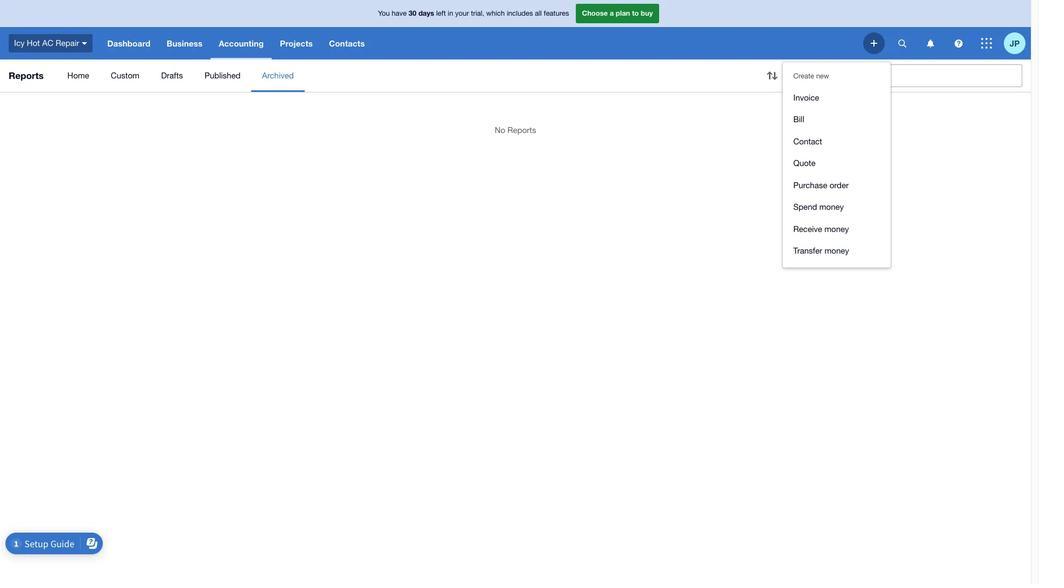 Task type: describe. For each thing, give the bounding box(es) containing it.
receive
[[794, 224, 823, 234]]

features
[[544, 9, 569, 17]]

contact link
[[783, 131, 891, 153]]

all
[[535, 9, 542, 17]]

create
[[794, 72, 815, 80]]

you
[[378, 9, 390, 17]]

bill
[[794, 115, 805, 124]]

receive money
[[794, 224, 850, 234]]

left
[[436, 9, 446, 17]]

contacts button
[[321, 27, 373, 60]]

business button
[[159, 27, 211, 60]]

2 horizontal spatial svg image
[[982, 38, 993, 49]]

a
[[610, 9, 614, 17]]

your
[[456, 9, 469, 17]]

create new
[[794, 72, 830, 80]]

buy
[[641, 9, 653, 17]]

new
[[817, 72, 830, 80]]

projects button
[[272, 27, 321, 60]]

list box inside banner
[[783, 62, 891, 268]]

contacts
[[329, 38, 365, 48]]

jp button
[[1005, 27, 1032, 60]]

trial,
[[471, 9, 485, 17]]

bill link
[[783, 109, 891, 131]]

3 svg image from the left
[[955, 39, 963, 47]]

you have 30 days left in your trial, which includes all features
[[378, 9, 569, 17]]

includes
[[507, 9, 533, 17]]

dashboard link
[[99, 27, 159, 60]]

drafts link
[[150, 60, 194, 92]]

choose
[[582, 9, 608, 17]]

have
[[392, 9, 407, 17]]

quote link
[[783, 153, 891, 175]]

create new group
[[783, 82, 891, 268]]

contact
[[794, 137, 823, 146]]

transfer money
[[794, 246, 850, 256]]

order
[[830, 181, 849, 190]]

which
[[487, 9, 505, 17]]

purchase order
[[794, 181, 849, 190]]

money for spend money
[[820, 203, 845, 212]]

money for transfer money
[[825, 246, 850, 256]]

repair
[[56, 38, 79, 48]]

jp
[[1010, 38, 1020, 48]]

choose a plan to buy
[[582, 9, 653, 17]]

30
[[409, 9, 417, 17]]

published
[[205, 71, 241, 80]]

receive money link
[[783, 219, 891, 240]]

in
[[448, 9, 454, 17]]



Task type: vqa. For each thing, say whether or not it's contained in the screenshot.
Quote link
yes



Task type: locate. For each thing, give the bounding box(es) containing it.
days
[[419, 9, 435, 17]]

spend
[[794, 203, 818, 212]]

icy hot ac repair button
[[0, 27, 99, 60]]

purchase order link
[[783, 175, 891, 197]]

0 vertical spatial money
[[820, 203, 845, 212]]

list box containing invoice
[[783, 62, 891, 268]]

accounting
[[219, 38, 264, 48]]

svg image right repair
[[82, 42, 87, 45]]

0 vertical spatial reports
[[9, 70, 44, 81]]

0 horizontal spatial reports
[[9, 70, 44, 81]]

archived link
[[251, 60, 305, 92]]

money for receive money
[[825, 224, 850, 234]]

2 horizontal spatial svg image
[[955, 39, 963, 47]]

list box
[[783, 62, 891, 268]]

menu containing home
[[57, 60, 753, 92]]

no reports
[[495, 126, 537, 135]]

drafts
[[161, 71, 183, 80]]

invoice
[[794, 93, 820, 102]]

spend money
[[794, 203, 845, 212]]

archived
[[262, 71, 294, 80]]

quote
[[794, 159, 816, 168]]

spend money link
[[783, 197, 891, 219]]

home link
[[57, 60, 100, 92]]

1 svg image from the left
[[899, 39, 907, 47]]

None field
[[784, 64, 1023, 87]]

1 vertical spatial money
[[825, 224, 850, 234]]

0 horizontal spatial svg image
[[82, 42, 87, 45]]

svg image inside icy hot ac repair popup button
[[82, 42, 87, 45]]

2 svg image from the left
[[927, 39, 935, 47]]

navigation containing dashboard
[[99, 27, 864, 60]]

menu
[[57, 60, 753, 92]]

accounting button
[[211, 27, 272, 60]]

1 horizontal spatial svg image
[[871, 40, 878, 47]]

money
[[820, 203, 845, 212], [825, 224, 850, 234], [825, 246, 850, 256]]

custom
[[111, 71, 140, 80]]

transfer money link
[[783, 240, 891, 262]]

published link
[[194, 60, 251, 92]]

sort reports image
[[762, 65, 784, 87]]

business
[[167, 38, 203, 48]]

1 horizontal spatial reports
[[508, 126, 537, 135]]

dashboard
[[107, 38, 151, 48]]

icy
[[14, 38, 25, 48]]

reports down icy
[[9, 70, 44, 81]]

money inside transfer money link
[[825, 246, 850, 256]]

home
[[67, 71, 89, 80]]

1 horizontal spatial svg image
[[927, 39, 935, 47]]

invoice link
[[783, 87, 891, 109]]

2 vertical spatial money
[[825, 246, 850, 256]]

icy hot ac repair
[[14, 38, 79, 48]]

svg image up find a report text field
[[871, 40, 878, 47]]

1 vertical spatial reports
[[508, 126, 537, 135]]

plan
[[616, 9, 631, 17]]

money inside receive money link
[[825, 224, 850, 234]]

hot
[[27, 38, 40, 48]]

no
[[495, 126, 506, 135]]

to
[[633, 9, 639, 17]]

banner containing jp
[[0, 0, 1032, 268]]

money inside spend money link
[[820, 203, 845, 212]]

navigation
[[99, 27, 864, 60]]

ac
[[42, 38, 53, 48]]

projects
[[280, 38, 313, 48]]

money down receive money link
[[825, 246, 850, 256]]

banner
[[0, 0, 1032, 268]]

svg image
[[899, 39, 907, 47], [927, 39, 935, 47], [955, 39, 963, 47]]

custom link
[[100, 60, 150, 92]]

money down spend money link
[[825, 224, 850, 234]]

svg image left jp
[[982, 38, 993, 49]]

Find a report text field
[[806, 65, 1023, 87]]

reports right no
[[508, 126, 537, 135]]

transfer
[[794, 246, 823, 256]]

0 horizontal spatial svg image
[[899, 39, 907, 47]]

reports
[[9, 70, 44, 81], [508, 126, 537, 135]]

purchase
[[794, 181, 828, 190]]

svg image
[[982, 38, 993, 49], [871, 40, 878, 47], [82, 42, 87, 45]]

money down purchase order link
[[820, 203, 845, 212]]



